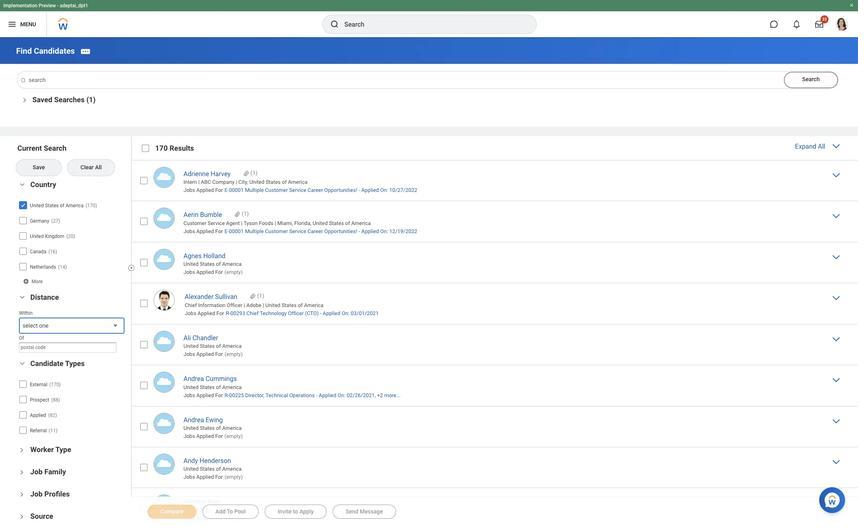 Task type: vqa. For each thing, say whether or not it's contained in the screenshot.
Toggle to List Detail view option
no



Task type: describe. For each thing, give the bounding box(es) containing it.
aerin bumble
[[183, 211, 222, 219]]

preview
[[39, 3, 56, 8]]

united states of america jobs applied for (empty) for ewing
[[183, 425, 243, 439]]

adeptai_dpt1
[[60, 3, 88, 8]]

of inside andrea ewing list item
[[216, 425, 221, 431]]

operations
[[289, 392, 315, 398]]

states inside united states of america jobs applied for r-00225 director, technical operations - applied on: 02/26/2021 , +2 more...
[[200, 384, 215, 390]]

jobs inside united states of america jobs applied for r-00225 director, technical operations - applied on: 02/26/2021 , +2 more...
[[183, 392, 195, 398]]

on: inside customer service agent   |   tyson foods   |   miami, florida, united states of america jobs applied for e-00001 multiple customer service career opportunities! - applied on: 12/19/2022
[[380, 228, 388, 234]]

r-00293 chief technology officer (cto) - applied on: 03/01/2021 link
[[226, 309, 379, 316]]

current search
[[17, 144, 66, 152]]

chevron down image for distance
[[17, 295, 27, 300]]

save
[[33, 164, 45, 170]]

- inside menu banner
[[57, 3, 59, 8]]

aerin
[[183, 211, 198, 219]]

of inside agnes holland list item
[[216, 261, 221, 267]]

tyson
[[244, 220, 258, 226]]

clear
[[80, 164, 94, 170]]

(82)
[[48, 413, 57, 418]]

intern   |   abc company   |   city, united states of america jobs applied for e-00001 multiple customer service career opportunities! - applied on: 10/27/2022
[[183, 179, 417, 193]]

andrea cummings link
[[183, 373, 237, 383]]

expand
[[795, 143, 816, 150]]

united inside chief information officer   |   adobe   |   united states of america jobs applied for r-00293 chief technology officer (cto) - applied on: 03/01/2021
[[265, 302, 280, 308]]

jobs inside chief information officer   |   adobe   |   united states of america jobs applied for r-00293 chief technology officer (cto) - applied on: 03/01/2021
[[185, 310, 196, 316]]

opportunities! inside intern   |   abc company   |   city, united states of america jobs applied for e-00001 multiple customer service career opportunities! - applied on: 10/27/2022
[[324, 187, 357, 193]]

agnes holland list item
[[131, 242, 858, 283]]

applied left 12/19/2022
[[361, 228, 379, 234]]

of inside customer service agent   |   tyson foods   |   miami, florida, united states of america jobs applied for e-00001 multiple customer service career opportunities! - applied on: 12/19/2022
[[345, 220, 350, 226]]

customer service agent   |   tyson foods   |   miami, florida, united states of america jobs applied for e-00001 multiple customer service career opportunities! - applied on: 12/19/2022
[[183, 220, 417, 234]]

| right the adobe
[[263, 302, 264, 308]]

adobe
[[246, 302, 261, 308]]

e-00001 multiple customer service career opportunities! - applied on: 12/19/2022 link
[[225, 227, 417, 234]]

(empty) for henderson
[[225, 474, 243, 480]]

1 vertical spatial service
[[208, 220, 225, 226]]

,
[[375, 392, 376, 398]]

distance group
[[16, 293, 127, 353]]

applied down andrea cummings
[[196, 392, 214, 398]]

technical
[[266, 392, 288, 398]]

job for job profiles
[[30, 490, 43, 498]]

| right the agent on the left top of page
[[241, 220, 242, 226]]

united inside andrea ewing list item
[[183, 425, 199, 431]]

chandler
[[192, 334, 218, 342]]

save button
[[16, 160, 61, 176]]

(14)
[[58, 264, 67, 270]]

worker
[[30, 445, 54, 454]]

- inside united states of america jobs applied for r-00225 director, technical operations - applied on: 02/26/2021 , +2 more...
[[316, 392, 317, 398]]

customer inside intern   |   abc company   |   city, united states of america jobs applied for e-00001 multiple customer service career opportunities! - applied on: 10/27/2022
[[265, 187, 288, 193]]

worker type button
[[30, 445, 71, 454]]

miami,
[[277, 220, 293, 226]]

jobs inside intern   |   abc company   |   city, united states of america jobs applied for e-00001 multiple customer service career opportunities! - applied on: 10/27/2022
[[183, 187, 195, 193]]

andy henderson
[[183, 457, 231, 465]]

career inside customer service agent   |   tyson foods   |   miami, florida, united states of america jobs applied for e-00001 multiple customer service career opportunities! - applied on: 12/19/2022
[[308, 228, 323, 234]]

united inside united states of america jobs applied for r-00225 director, technical operations - applied on: 02/26/2021 , +2 more...
[[183, 384, 199, 390]]

chevron down image for source
[[19, 512, 25, 522]]

career inside intern   |   abc company   |   city, united states of america jobs applied for e-00001 multiple customer service career opportunities! - applied on: 10/27/2022
[[308, 187, 323, 193]]

america inside chief information officer   |   adobe   |   united states of america jobs applied for r-00293 chief technology officer (cto) - applied on: 03/01/2021
[[304, 302, 323, 308]]

andrea for andrea ewing
[[183, 416, 204, 424]]

ali chandler
[[183, 334, 218, 342]]

candidates
[[34, 46, 75, 56]]

chevron down image for saved searches (1)
[[19, 95, 27, 105]]

america inside agnes holland list item
[[222, 261, 242, 267]]

country group
[[16, 180, 127, 286]]

annette bray united states of america jobs applied for (empty)
[[183, 498, 243, 521]]

applied inside andrea ewing list item
[[196, 433, 214, 439]]

of
[[19, 335, 24, 341]]

search image
[[20, 77, 27, 84]]

foods
[[259, 220, 273, 226]]

(empty) for chandler
[[225, 351, 243, 357]]

results
[[170, 144, 194, 152]]

r-00225 director, technical operations - applied on: 02/26/2021 link
[[225, 391, 375, 398]]

for inside chief information officer   |   adobe   |   united states of america jobs applied for r-00293 chief technology officer (cto) - applied on: 03/01/2021
[[216, 310, 224, 316]]

company
[[212, 179, 235, 185]]

search inside search button
[[802, 76, 820, 82]]

united states of america jobs applied for (empty) for chandler
[[183, 343, 243, 357]]

0 vertical spatial officer
[[227, 302, 242, 308]]

applied inside ali chandler list item
[[196, 351, 214, 357]]

prospect
[[30, 397, 49, 403]]

states inside andy henderson list item
[[200, 466, 215, 472]]

alexander sullivan list item
[[131, 283, 858, 324]]

select
[[23, 322, 38, 329]]

america inside customer service agent   |   tyson foods   |   miami, florida, united states of america jobs applied for e-00001 multiple customer service career opportunities! - applied on: 12/19/2022
[[351, 220, 371, 226]]

job profiles
[[30, 490, 70, 498]]

andrea for andrea cummings
[[183, 375, 204, 383]]

00001 inside customer service agent   |   tyson foods   |   miami, florida, united states of america jobs applied for e-00001 multiple customer service career opportunities! - applied on: 12/19/2022
[[229, 228, 244, 234]]

united inside andy henderson list item
[[183, 466, 199, 472]]

agnes
[[183, 252, 202, 260]]

applied inside candidate types tree
[[30, 413, 46, 418]]

united inside "annette bray united states of america jobs applied for (empty)"
[[183, 507, 199, 513]]

united up canada
[[30, 234, 44, 239]]

ali chandler list item
[[131, 324, 858, 365]]

states inside ali chandler list item
[[200, 343, 215, 349]]

netherlands
[[30, 264, 56, 270]]

| left the adobe
[[244, 302, 245, 308]]

applied down the aerin bumble
[[196, 228, 214, 234]]

03/01/2021
[[351, 310, 379, 316]]

multiple inside intern   |   abc company   |   city, united states of america jobs applied for e-00001 multiple customer service career opportunities! - applied on: 10/27/2022
[[245, 187, 264, 193]]

andy henderson list item
[[131, 447, 858, 488]]

germany
[[30, 218, 49, 224]]

united states of america jobs applied for (empty) for holland
[[183, 261, 243, 275]]

bumble
[[200, 211, 222, 219]]

alexander sullivan link
[[185, 291, 237, 301]]

andrea ewing list item
[[131, 406, 858, 447]]

more
[[31, 279, 43, 284]]

clear all
[[80, 164, 102, 170]]

united inside ali chandler list item
[[183, 343, 199, 349]]

on: inside intern   |   abc company   |   city, united states of america jobs applied for e-00001 multiple customer service career opportunities! - applied on: 10/27/2022
[[380, 187, 388, 193]]

jobs inside andrea ewing list item
[[183, 433, 195, 439]]

source button
[[30, 512, 53, 521]]

united inside agnes holland list item
[[183, 261, 199, 267]]

of inside ali chandler list item
[[216, 343, 221, 349]]

united states of america
[[30, 203, 84, 208]]

alexander
[[185, 293, 213, 301]]

notifications large image
[[793, 20, 801, 28]]

find
[[16, 46, 32, 56]]

states inside customer service agent   |   tyson foods   |   miami, florida, united states of america jobs applied for e-00001 multiple customer service career opportunities! - applied on: 12/19/2022
[[329, 220, 344, 226]]

e- inside customer service agent   |   tyson foods   |   miami, florida, united states of america jobs applied for e-00001 multiple customer service career opportunities! - applied on: 12/19/2022
[[225, 228, 229, 234]]

02/26/2021
[[347, 392, 375, 398]]

jobs inside customer service agent   |   tyson foods   |   miami, florida, united states of america jobs applied for e-00001 multiple customer service career opportunities! - applied on: 12/19/2022
[[183, 228, 195, 234]]

more andrea cummings image
[[831, 375, 841, 385]]

united states of america jobs applied for (empty) for henderson
[[183, 466, 243, 480]]

- inside customer service agent   |   tyson foods   |   miami, florida, united states of america jobs applied for e-00001 multiple customer service career opportunities! - applied on: 12/19/2022
[[359, 228, 360, 234]]

menu button
[[0, 11, 47, 37]]

more andy henderson image
[[831, 457, 841, 467]]

chevron right image
[[831, 141, 841, 151]]

Search Workday  search field
[[344, 15, 520, 33]]

chevron down image for job profiles
[[19, 490, 25, 500]]

1 vertical spatial chief
[[246, 310, 259, 316]]

searches
[[54, 95, 85, 104]]

10/27/2022
[[389, 187, 417, 193]]

33
[[822, 17, 827, 21]]

country tree
[[18, 198, 125, 274]]

search inside filter search box
[[44, 144, 66, 152]]

(1) right searches
[[86, 95, 96, 104]]

saved searches (1)
[[32, 95, 96, 104]]

more button
[[23, 278, 44, 285]]

upload clip image
[[234, 209, 241, 219]]

(1) for alexander sullivan
[[257, 293, 264, 299]]

country
[[30, 180, 56, 189]]

00293
[[230, 310, 245, 316]]

of inside andy henderson list item
[[216, 466, 221, 472]]

1 vertical spatial officer
[[288, 310, 304, 316]]

one
[[39, 322, 48, 329]]

170 results
[[155, 144, 194, 152]]

america inside ali chandler list item
[[222, 343, 242, 349]]

annette
[[183, 498, 206, 506]]

2 vertical spatial service
[[289, 228, 306, 234]]

profile logan mcneil image
[[835, 18, 848, 32]]

florida,
[[294, 220, 311, 226]]

alexander sullivan
[[185, 293, 237, 301]]

12/19/2022
[[389, 228, 417, 234]]

expand all button
[[793, 141, 842, 153]]

family
[[44, 468, 66, 476]]



Task type: locate. For each thing, give the bounding box(es) containing it.
of down ewing
[[216, 425, 221, 431]]

0 vertical spatial search
[[802, 76, 820, 82]]

2 andrea from the top
[[183, 416, 204, 424]]

on: left 12/19/2022
[[380, 228, 388, 234]]

all inside button
[[95, 164, 102, 170]]

r-
[[226, 310, 230, 316], [225, 392, 229, 398]]

jobs down andrea cummings
[[183, 392, 195, 398]]

within
[[19, 310, 33, 316]]

of inside "annette bray united states of america jobs applied for (empty)"
[[216, 507, 221, 513]]

1 vertical spatial (170)
[[49, 382, 61, 388]]

- inside chief information officer   |   adobe   |   united states of america jobs applied for r-00293 chief technology officer (cto) - applied on: 03/01/2021
[[320, 310, 321, 316]]

(1) for adrienne harvey
[[250, 170, 258, 176]]

all for clear all
[[95, 164, 102, 170]]

customer
[[265, 187, 288, 193], [183, 220, 206, 226], [265, 228, 288, 234]]

service
[[289, 187, 306, 193], [208, 220, 225, 226], [289, 228, 306, 234]]

source
[[30, 512, 53, 521]]

33 button
[[810, 15, 829, 33]]

1 andrea from the top
[[183, 375, 204, 383]]

saved searches (1) button
[[32, 95, 96, 104]]

worker type
[[30, 445, 71, 454]]

1 vertical spatial e-
[[225, 228, 229, 234]]

chief down alexander
[[185, 302, 197, 308]]

3 united states of america jobs applied for (empty) from the top
[[183, 425, 243, 439]]

chevron down image left source
[[19, 512, 25, 522]]

1 job from the top
[[30, 468, 43, 476]]

states up "(27)"
[[45, 203, 59, 208]]

more...
[[384, 392, 401, 398]]

of down chandler
[[216, 343, 221, 349]]

country button
[[30, 180, 56, 189]]

e- down the agent on the left top of page
[[225, 228, 229, 234]]

(empty) inside andy henderson list item
[[225, 474, 243, 480]]

candidate
[[30, 359, 63, 368]]

annette bray list item
[[131, 488, 858, 526]]

find candidates main content
[[0, 37, 858, 526]]

(20)
[[66, 234, 75, 239]]

states down agnes holland
[[200, 261, 215, 267]]

3 (empty) from the top
[[225, 433, 243, 439]]

(170)
[[86, 203, 97, 208], [49, 382, 61, 388]]

all inside dropdown button
[[818, 143, 825, 150]]

chief information officer   |   adobe   |   united states of america jobs applied for r-00293 chief technology officer (cto) - applied on: 03/01/2021
[[185, 302, 379, 316]]

(empty) inside andrea ewing list item
[[225, 433, 243, 439]]

applied down agnes holland
[[196, 269, 214, 275]]

action bar region
[[131, 497, 858, 526]]

of down henderson
[[216, 466, 221, 472]]

for inside customer service agent   |   tyson foods   |   miami, florida, united states of america jobs applied for e-00001 multiple customer service career opportunities! - applied on: 12/19/2022
[[215, 228, 223, 234]]

jobs down 'aerin'
[[183, 228, 195, 234]]

chevron down image
[[17, 295, 27, 300], [19, 445, 25, 455], [19, 468, 25, 477], [19, 490, 25, 500], [19, 512, 25, 522]]

0 vertical spatial career
[[308, 187, 323, 193]]

(170) inside country tree
[[86, 203, 97, 208]]

america inside country tree
[[66, 203, 84, 208]]

states inside agnes holland list item
[[200, 261, 215, 267]]

applied right (cto)
[[323, 310, 340, 316]]

2 job from the top
[[30, 490, 43, 498]]

states down bray
[[200, 507, 215, 513]]

for inside ali chandler list item
[[215, 351, 223, 357]]

states down andrea cummings
[[200, 384, 215, 390]]

multiple down city, on the top left
[[245, 187, 264, 193]]

for down bray
[[215, 515, 223, 521]]

andrea cummings
[[183, 375, 237, 383]]

for down company
[[215, 187, 223, 193]]

technology
[[260, 310, 287, 316]]

united inside customer service agent   |   tyson foods   |   miami, florida, united states of america jobs applied for e-00001 multiple customer service career opportunities! - applied on: 12/19/2022
[[313, 220, 328, 226]]

chevron down image left worker at the bottom left of the page
[[19, 445, 25, 455]]

| right foods
[[275, 220, 276, 226]]

america
[[288, 179, 308, 185], [66, 203, 84, 208], [351, 220, 371, 226], [222, 261, 242, 267], [304, 302, 323, 308], [222, 343, 242, 349], [222, 384, 242, 390], [222, 425, 242, 431], [222, 466, 242, 472], [222, 507, 242, 513]]

united right the check small image
[[30, 203, 44, 208]]

0 vertical spatial r-
[[226, 310, 230, 316]]

justify image
[[7, 19, 17, 29]]

america inside intern   |   abc company   |   city, united states of america jobs applied for e-00001 multiple customer service career opportunities! - applied on: 10/27/2022
[[288, 179, 308, 185]]

postal code text field
[[21, 343, 115, 352]]

find candidates
[[16, 46, 75, 56]]

on: inside chief information officer   |   adobe   |   united states of america jobs applied for r-00293 chief technology officer (cto) - applied on: 03/01/2021
[[342, 310, 349, 316]]

1 horizontal spatial search
[[802, 76, 820, 82]]

all
[[818, 143, 825, 150], [95, 164, 102, 170]]

Search search field
[[16, 71, 838, 88]]

0 vertical spatial opportunities!
[[324, 187, 357, 193]]

for inside agnes holland list item
[[215, 269, 223, 275]]

united states of america jobs applied for r-00225 director, technical operations - applied on: 02/26/2021 , +2 more...
[[183, 384, 401, 398]]

more ali chandler image
[[831, 334, 841, 344]]

all left chevron right image
[[818, 143, 825, 150]]

career up florida,
[[308, 187, 323, 193]]

(empty) inside "annette bray united states of america jobs applied for (empty)"
[[225, 515, 243, 521]]

0 vertical spatial customer
[[265, 187, 288, 193]]

united states of america jobs applied for (empty) inside ali chandler list item
[[183, 343, 243, 357]]

applied
[[196, 187, 214, 193], [361, 187, 379, 193], [196, 228, 214, 234], [361, 228, 379, 234], [196, 269, 214, 275], [198, 310, 215, 316], [323, 310, 340, 316], [196, 351, 214, 357], [196, 392, 214, 398], [319, 392, 336, 398], [30, 413, 46, 418], [196, 433, 214, 439], [196, 474, 214, 480], [196, 515, 214, 521]]

united inside intern   |   abc company   |   city, united states of america jobs applied for e-00001 multiple customer service career opportunities! - applied on: 10/27/2022
[[249, 179, 264, 185]]

| left city, on the top left
[[236, 179, 237, 185]]

00225
[[229, 392, 244, 398]]

aerin bumble link
[[183, 209, 222, 219]]

external
[[30, 382, 47, 388]]

0 vertical spatial e-
[[225, 187, 229, 193]]

find candidates element
[[16, 46, 75, 56]]

clear all button
[[67, 160, 115, 176]]

states up e-00001 multiple customer service career opportunities! - applied on: 12/19/2022 link
[[329, 220, 344, 226]]

(16)
[[48, 249, 57, 255]]

of up "e-00001 multiple customer service career opportunities! - applied on: 10/27/2022" link
[[282, 179, 287, 185]]

0 horizontal spatial search
[[44, 144, 66, 152]]

1 vertical spatial search
[[44, 144, 66, 152]]

(empty) inside ali chandler list item
[[225, 351, 243, 357]]

jobs inside ali chandler list item
[[183, 351, 195, 357]]

multiple inside customer service agent   |   tyson foods   |   miami, florida, united states of america jobs applied for e-00001 multiple customer service career opportunities! - applied on: 12/19/2022
[[245, 228, 264, 234]]

of up "(27)"
[[60, 203, 64, 208]]

00001 down city, on the top left
[[229, 187, 244, 193]]

1 horizontal spatial (170)
[[86, 203, 97, 208]]

for down the 'bumble'
[[215, 228, 223, 234]]

of
[[282, 179, 287, 185], [60, 203, 64, 208], [345, 220, 350, 226], [216, 261, 221, 267], [298, 302, 303, 308], [216, 343, 221, 349], [216, 384, 221, 390], [216, 425, 221, 431], [216, 466, 221, 472], [216, 507, 221, 513]]

1 e- from the top
[[225, 187, 229, 193]]

filter search field
[[16, 143, 133, 526]]

upload clip image up city, on the top left
[[243, 168, 250, 178]]

1 vertical spatial job
[[30, 490, 43, 498]]

all right clear
[[95, 164, 102, 170]]

1 vertical spatial 00001
[[229, 228, 244, 234]]

expand all link
[[795, 142, 825, 153]]

jobs
[[183, 187, 195, 193], [183, 228, 195, 234], [183, 269, 195, 275], [185, 310, 196, 316], [183, 351, 195, 357], [183, 392, 195, 398], [183, 433, 195, 439], [183, 474, 195, 480], [183, 515, 195, 521]]

1 vertical spatial multiple
[[245, 228, 264, 234]]

00001 inside intern   |   abc company   |   city, united states of america jobs applied for e-00001 multiple customer service career opportunities! - applied on: 10/27/2022
[[229, 187, 244, 193]]

2 opportunities! from the top
[[324, 228, 357, 234]]

2 e- from the top
[[225, 228, 229, 234]]

information
[[198, 302, 225, 308]]

on: left 03/01/2021
[[342, 310, 349, 316]]

agnes holland link
[[183, 250, 225, 260]]

andrea ewing link
[[183, 415, 223, 424]]

states inside intern   |   abc company   |   city, united states of america jobs applied for e-00001 multiple customer service career opportunities! - applied on: 10/27/2022
[[266, 179, 281, 185]]

jobs down intern
[[183, 187, 195, 193]]

states down andrea ewing
[[200, 425, 215, 431]]

job left the family
[[30, 468, 43, 476]]

1 vertical spatial chevron down image
[[17, 182, 27, 187]]

chief down the adobe
[[246, 310, 259, 316]]

states up r-00293 chief technology officer (cto) - applied on: 03/01/2021 link
[[282, 302, 297, 308]]

1 vertical spatial all
[[95, 164, 102, 170]]

chevron down image left saved
[[19, 95, 27, 105]]

of inside united states of america jobs applied for r-00225 director, technical operations - applied on: 02/26/2021 , +2 more...
[[216, 384, 221, 390]]

for down the holland
[[215, 269, 223, 275]]

chevron down image for candidate types
[[17, 361, 27, 367]]

america inside "annette bray united states of america jobs applied for (empty)"
[[222, 507, 242, 513]]

annette bray link
[[183, 497, 220, 506]]

jobs down agnes
[[183, 269, 195, 275]]

4 united states of america jobs applied for (empty) from the top
[[183, 466, 243, 480]]

of inside chief information officer   |   adobe   |   united states of america jobs applied for r-00293 chief technology officer (cto) - applied on: 03/01/2021
[[298, 302, 303, 308]]

director,
[[245, 392, 264, 398]]

of up e-00001 multiple customer service career opportunities! - applied on: 12/19/2022 link
[[345, 220, 350, 226]]

job family button
[[30, 468, 66, 476]]

jobs down andrea ewing
[[183, 433, 195, 439]]

0 horizontal spatial chief
[[185, 302, 197, 308]]

0 horizontal spatial (170)
[[49, 382, 61, 388]]

chevron down image inside the "country" group
[[17, 182, 27, 187]]

170
[[155, 144, 168, 152]]

holland
[[203, 252, 225, 260]]

states inside country tree
[[45, 203, 59, 208]]

canada
[[30, 249, 46, 255]]

1 vertical spatial upload clip image
[[249, 291, 256, 301]]

0 vertical spatial chevron down image
[[19, 95, 27, 105]]

r- inside chief information officer   |   adobe   |   united states of america jobs applied for r-00293 chief technology officer (cto) - applied on: 03/01/2021
[[226, 310, 230, 316]]

candidate types button
[[30, 359, 85, 368]]

r- down cummings
[[225, 392, 229, 398]]

aerin bumble list item
[[131, 201, 858, 242]]

united states of america jobs applied for (empty) inside agnes holland list item
[[183, 261, 243, 275]]

applied down information
[[198, 310, 215, 316]]

(170) up the (88)
[[49, 382, 61, 388]]

0 horizontal spatial officer
[[227, 302, 242, 308]]

officer up 00293
[[227, 302, 242, 308]]

00001 down the agent on the left top of page
[[229, 228, 244, 234]]

0 vertical spatial job
[[30, 468, 43, 476]]

(170) for united states of america
[[86, 203, 97, 208]]

on: left 10/27/2022 in the top left of the page
[[380, 187, 388, 193]]

united states of america jobs applied for (empty) down ewing
[[183, 425, 243, 439]]

1 horizontal spatial chief
[[246, 310, 259, 316]]

(170) for external
[[49, 382, 61, 388]]

officer left (cto)
[[288, 310, 304, 316]]

job family
[[30, 468, 66, 476]]

service down the 'bumble'
[[208, 220, 225, 226]]

4 (empty) from the top
[[225, 474, 243, 480]]

jobs down ali
[[183, 351, 195, 357]]

united up e-00001 multiple customer service career opportunities! - applied on: 12/19/2022 link
[[313, 220, 328, 226]]

chevron down image up within
[[17, 295, 27, 300]]

referral
[[30, 428, 47, 434]]

chevron down image up the check small image
[[17, 182, 27, 187]]

(cto)
[[305, 310, 319, 316]]

chevron down image
[[19, 95, 27, 105], [17, 182, 27, 187], [17, 361, 27, 367]]

upload clip image inside alexander sullivan list item
[[249, 291, 256, 301]]

- inside intern   |   abc company   |   city, united states of america jobs applied for e-00001 multiple customer service career opportunities! - applied on: 10/27/2022
[[359, 187, 360, 193]]

select one
[[23, 322, 48, 329]]

adrienne harvey link
[[183, 168, 231, 178]]

agnes holland
[[183, 252, 225, 260]]

more aerin bumble image
[[831, 211, 841, 221]]

search image
[[330, 19, 340, 29]]

upload clip image
[[243, 168, 250, 178], [249, 291, 256, 301]]

applied down andrea ewing
[[196, 433, 214, 439]]

upload clip image for adrienne harvey
[[243, 168, 250, 178]]

andrea
[[183, 375, 204, 383], [183, 416, 204, 424]]

jobs down andy
[[183, 474, 195, 480]]

andrea left ewing
[[183, 416, 204, 424]]

states down chandler
[[200, 343, 215, 349]]

2 vertical spatial chevron down image
[[17, 361, 27, 367]]

kingdom
[[45, 234, 64, 239]]

current
[[17, 144, 42, 152]]

2 multiple from the top
[[245, 228, 264, 234]]

for inside united states of america jobs applied for r-00225 director, technical operations - applied on: 02/26/2021 , +2 more...
[[215, 392, 223, 398]]

e-00001 multiple customer service career opportunities! - applied on: 10/27/2022 link
[[225, 186, 417, 193]]

of down cummings
[[216, 384, 221, 390]]

service inside intern   |   abc company   |   city, united states of america jobs applied for e-00001 multiple customer service career opportunities! - applied on: 10/27/2022
[[289, 187, 306, 193]]

united states of america jobs applied for (empty) down chandler
[[183, 343, 243, 357]]

united down annette
[[183, 507, 199, 513]]

| left abc
[[198, 179, 200, 185]]

united down agnes
[[183, 261, 199, 267]]

opportunities! inside customer service agent   |   tyson foods   |   miami, florida, united states of america jobs applied for e-00001 multiple customer service career opportunities! - applied on: 12/19/2022
[[324, 228, 357, 234]]

(empty) for holland
[[225, 269, 243, 275]]

(88)
[[51, 397, 60, 403]]

adrienne harvey list item
[[131, 160, 858, 201]]

applied down annette bray link
[[196, 515, 214, 521]]

more andrea ewing image
[[831, 416, 841, 426]]

of inside country tree
[[60, 203, 64, 208]]

jobs inside "annette bray united states of america jobs applied for (empty)"
[[183, 515, 195, 521]]

adrienne
[[183, 170, 209, 178]]

1 vertical spatial andrea
[[183, 416, 204, 424]]

for down ewing
[[215, 433, 223, 439]]

for inside intern   |   abc company   |   city, united states of america jobs applied for e-00001 multiple customer service career opportunities! - applied on: 10/27/2022
[[215, 187, 223, 193]]

united states of america jobs applied for (empty) inside andrea ewing list item
[[183, 425, 243, 439]]

type
[[55, 445, 71, 454]]

+2
[[377, 392, 383, 398]]

r- down sullivan
[[226, 310, 230, 316]]

all for expand all
[[818, 143, 825, 150]]

0 vertical spatial all
[[818, 143, 825, 150]]

close environment banner image
[[849, 3, 854, 8]]

united states of america jobs applied for (empty) inside andy henderson list item
[[183, 466, 243, 480]]

states inside "annette bray united states of america jobs applied for (empty)"
[[200, 507, 215, 513]]

more agnes holland image
[[831, 252, 841, 262]]

1 vertical spatial career
[[308, 228, 323, 234]]

upload clip image inside adrienne harvey list item
[[243, 168, 250, 178]]

implementation
[[3, 3, 37, 8]]

applied left 10/27/2022 in the top left of the page
[[361, 187, 379, 193]]

customer down 'aerin'
[[183, 220, 206, 226]]

andy
[[183, 457, 198, 465]]

1 vertical spatial customer
[[183, 220, 206, 226]]

0 vertical spatial upload clip image
[[243, 168, 250, 178]]

applied down chandler
[[196, 351, 214, 357]]

jobs down annette
[[183, 515, 195, 521]]

1 opportunities! from the top
[[324, 187, 357, 193]]

2 (empty) from the top
[[225, 351, 243, 357]]

on: inside united states of america jobs applied for r-00225 director, technical operations - applied on: 02/26/2021 , +2 more...
[[338, 392, 345, 398]]

more adrienne harvey image
[[831, 170, 841, 180]]

chevron down image left job family button
[[19, 468, 25, 477]]

1 horizontal spatial all
[[818, 143, 825, 150]]

profiles
[[44, 490, 70, 498]]

0 vertical spatial service
[[289, 187, 306, 193]]

applied down abc
[[196, 187, 214, 193]]

united down andrea ewing
[[183, 425, 199, 431]]

Find Candidates text field
[[17, 71, 838, 88]]

cummings
[[206, 375, 237, 383]]

candidate types group
[[16, 359, 127, 439]]

for down information
[[216, 310, 224, 316]]

1 united states of america jobs applied for (empty) from the top
[[183, 261, 243, 275]]

applied right "operations" at bottom
[[319, 392, 336, 398]]

(1) inside alexander sullivan list item
[[257, 293, 264, 299]]

candidate types
[[30, 359, 85, 368]]

jobs down alexander
[[185, 310, 196, 316]]

1 career from the top
[[308, 187, 323, 193]]

of inside intern   |   abc company   |   city, united states of america jobs applied for e-00001 multiple customer service career opportunities! - applied on: 10/27/2022
[[282, 179, 287, 185]]

(empty) for ewing
[[225, 433, 243, 439]]

states right city, on the top left
[[266, 179, 281, 185]]

menu
[[20, 21, 36, 27]]

(1) for aerin bumble
[[242, 211, 249, 217]]

united
[[249, 179, 264, 185], [30, 203, 44, 208], [313, 220, 328, 226], [30, 234, 44, 239], [183, 261, 199, 267], [265, 302, 280, 308], [183, 343, 199, 349], [183, 384, 199, 390], [183, 425, 199, 431], [183, 466, 199, 472], [183, 507, 199, 513]]

0 vertical spatial 00001
[[229, 187, 244, 193]]

of down the holland
[[216, 261, 221, 267]]

applied inside agnes holland list item
[[196, 269, 214, 275]]

states inside chief information officer   |   adobe   |   united states of america jobs applied for r-00293 chief technology officer (cto) - applied on: 03/01/2021
[[282, 302, 297, 308]]

2 00001 from the top
[[229, 228, 244, 234]]

(27)
[[51, 218, 60, 224]]

united states of america jobs applied for (empty) down henderson
[[183, 466, 243, 480]]

for inside andy henderson list item
[[215, 474, 223, 480]]

for inside "annette bray united states of america jobs applied for (empty)"
[[215, 515, 223, 521]]

states
[[266, 179, 281, 185], [45, 203, 59, 208], [329, 220, 344, 226], [200, 261, 215, 267], [282, 302, 297, 308], [200, 343, 215, 349], [200, 384, 215, 390], [200, 425, 215, 431], [200, 466, 215, 472], [200, 507, 215, 513]]

applied inside "annette bray united states of america jobs applied for (empty)"
[[196, 515, 214, 521]]

(1) right upload clip image
[[242, 211, 249, 217]]

chevron down image for job family
[[19, 468, 25, 477]]

0 vertical spatial (170)
[[86, 203, 97, 208]]

2 career from the top
[[308, 228, 323, 234]]

1 multiple from the top
[[245, 187, 264, 193]]

(1) inside adrienne harvey list item
[[250, 170, 258, 176]]

r- inside united states of america jobs applied for r-00225 director, technical operations - applied on: 02/26/2021 , +2 more...
[[225, 392, 229, 398]]

1 vertical spatial opportunities!
[[324, 228, 357, 234]]

job left profiles
[[30, 490, 43, 498]]

america inside united states of america jobs applied for r-00225 director, technical operations - applied on: 02/26/2021 , +2 more...
[[222, 384, 242, 390]]

0 vertical spatial andrea
[[183, 375, 204, 383]]

job for job family
[[30, 468, 43, 476]]

applied down andy henderson
[[196, 474, 214, 480]]

united down ali
[[183, 343, 199, 349]]

inbox large image
[[815, 20, 823, 28]]

henderson
[[200, 457, 231, 465]]

(1) up the adobe
[[257, 293, 264, 299]]

2 united states of america jobs applied for (empty) from the top
[[183, 343, 243, 357]]

jobs inside agnes holland list item
[[183, 269, 195, 275]]

1 00001 from the top
[[229, 187, 244, 193]]

united down andrea cummings
[[183, 384, 199, 390]]

andrea cummings list item
[[131, 365, 858, 406]]

, +2 more... link
[[375, 392, 401, 399]]

1 vertical spatial r-
[[225, 392, 229, 398]]

for inside andrea ewing list item
[[215, 433, 223, 439]]

service up florida,
[[289, 187, 306, 193]]

expand all
[[795, 143, 825, 150]]

(1) inside aerin bumble list item
[[242, 211, 249, 217]]

upload clip image for alexander sullivan
[[249, 291, 256, 301]]

candidate types tree
[[19, 377, 125, 437]]

city,
[[238, 179, 248, 185]]

2 vertical spatial customer
[[265, 228, 288, 234]]

0 horizontal spatial all
[[95, 164, 102, 170]]

(empty) inside agnes holland list item
[[225, 269, 243, 275]]

customer up miami,
[[265, 187, 288, 193]]

1 (empty) from the top
[[225, 269, 243, 275]]

chevron down image inside candidate types group
[[17, 361, 27, 367]]

united right city, on the top left
[[249, 179, 264, 185]]

chevron down image for worker type
[[19, 445, 25, 455]]

check small image
[[18, 200, 28, 210]]

customer down miami,
[[265, 228, 288, 234]]

upload clip image up the adobe
[[249, 291, 256, 301]]

5 (empty) from the top
[[225, 515, 243, 521]]

america inside andy henderson list item
[[222, 466, 242, 472]]

0 vertical spatial multiple
[[245, 187, 264, 193]]

chevron down image for country
[[17, 182, 27, 187]]

(11)
[[49, 428, 57, 434]]

more alexander sullivan image
[[831, 293, 841, 303]]

-
[[57, 3, 59, 8], [359, 187, 360, 193], [359, 228, 360, 234], [320, 310, 321, 316], [316, 392, 317, 398]]

job
[[30, 468, 43, 476], [30, 490, 43, 498]]

0 vertical spatial chief
[[185, 302, 197, 308]]

search button
[[784, 72, 838, 88]]

e- inside intern   |   abc company   |   city, united states of america jobs applied for e-00001 multiple customer service career opportunities! - applied on: 10/27/2022
[[225, 187, 229, 193]]

for down chandler
[[215, 351, 223, 357]]

applied left (82)
[[30, 413, 46, 418]]

states inside andrea ewing list item
[[200, 425, 215, 431]]

chevron down image left job profiles on the left bottom of page
[[19, 490, 25, 500]]

jobs inside andy henderson list item
[[183, 474, 195, 480]]

bray
[[208, 498, 220, 506]]

e-
[[225, 187, 229, 193], [225, 228, 229, 234]]

menu banner
[[0, 0, 858, 37]]

select one button
[[19, 318, 125, 335]]

1 horizontal spatial officer
[[288, 310, 304, 316]]

types
[[65, 359, 85, 368]]

(1)
[[86, 95, 96, 104], [250, 170, 258, 176], [242, 211, 249, 217], [257, 293, 264, 299]]

america inside andrea ewing list item
[[222, 425, 242, 431]]

for
[[215, 187, 223, 193], [215, 228, 223, 234], [215, 269, 223, 275], [216, 310, 224, 316], [215, 351, 223, 357], [215, 392, 223, 398], [215, 433, 223, 439], [215, 474, 223, 480], [215, 515, 223, 521]]

andy henderson link
[[183, 456, 231, 465]]

applied inside andy henderson list item
[[196, 474, 214, 480]]



